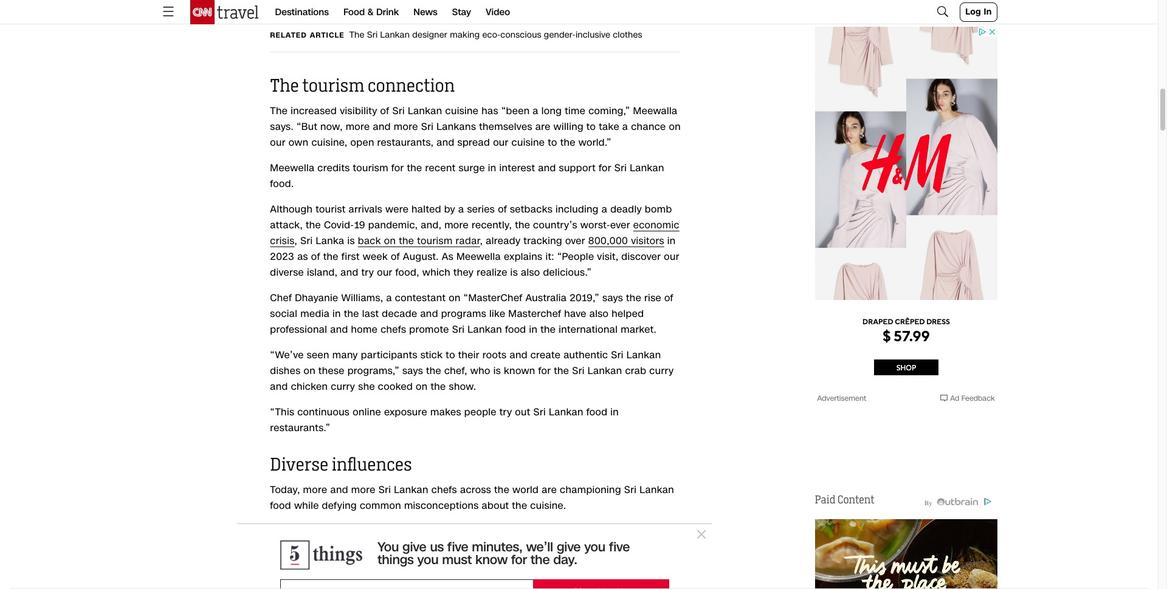 Task type: describe. For each thing, give the bounding box(es) containing it.
gender-
[[544, 29, 576, 41]]

, sri lanka is back on the tourism radar , already tracking over 800,000 visitors
[[295, 234, 665, 248]]

and down "dishes"
[[270, 380, 288, 394]]

now,
[[321, 120, 343, 134]]

food inside chef dhayanie williams, a contestant on "masterchef australia 2019," says the rise of social media in the last decade and programs like masterchef have also helped professional and home chefs promote sri lankan food in the international market.
[[505, 323, 526, 337]]

says inside the "we've seen many participants stick to their roots and create authentic sri lankan dishes on these programs," says the chef, who is known for the sri lankan crab curry and chicken curry she cooked on the show.
[[403, 364, 423, 378]]

sri down connection
[[392, 104, 405, 118]]

food inside today, more and more sri lankan chefs across the world are championing sri lankan food while defying common misconceptions about the cuisine.
[[270, 499, 291, 513]]

sri up as
[[300, 234, 313, 248]]

are inside the increased visibility of sri lankan cuisine has "been a long time coming," meewalla says. "but now, more and more sri lankans themselves are willing to take a chance on our own cuisine, open restaurants, and spread our cuisine to the world."
[[536, 120, 551, 134]]

credits
[[318, 161, 350, 175]]

lankan inside the increased visibility of sri lankan cuisine has "been a long time coming," meewalla says. "but now, more and more sri lankans themselves are willing to take a chance on our own cuisine, open restaurants, and spread our cuisine to the world."
[[408, 104, 442, 118]]

open menu icon image
[[161, 4, 175, 19]]

the left last
[[344, 307, 359, 321]]

the sri lankan designer making eco-conscious gender-inclusive clothes link
[[270, 19, 643, 52]]

take
[[599, 120, 620, 134]]

halted
[[412, 202, 441, 216]]

have
[[564, 307, 587, 321]]

0 horizontal spatial you
[[418, 552, 439, 570]]

social
[[270, 307, 298, 321]]

drink
[[376, 6, 399, 18]]

has
[[482, 104, 499, 118]]

lankans
[[437, 120, 476, 134]]

back on the tourism radar link
[[358, 234, 480, 248]]

a inside chef dhayanie williams, a contestant on "masterchef australia 2019," says the rise of social media in the last decade and programs like masterchef have also helped professional and home chefs promote sri lankan food in the international market.
[[386, 291, 392, 305]]

meewella credits tourism for the recent surge in interest and support for sri lankan food.
[[270, 161, 665, 191]]

for down restaurants,
[[392, 161, 404, 175]]

says inside chef dhayanie williams, a contestant on "masterchef australia 2019," says the rise of social media in the last decade and programs like masterchef have also helped professional and home chefs promote sri lankan food in the international market.
[[603, 291, 623, 305]]

who
[[471, 364, 491, 378]]

economic crisis link
[[270, 218, 680, 248]]

out
[[515, 406, 531, 420]]

the for the increased visibility of sri lankan cuisine has "been a long time coming," meewalla says. "but now, more and more sri lankans themselves are willing to take a chance on our own cuisine, open restaurants, and spread our cuisine to the world."
[[270, 104, 288, 118]]

video link
[[486, 0, 510, 24]]

are inside today, more and more sri lankan chefs across the world are championing sri lankan food while defying common misconceptions about the cuisine.
[[542, 483, 557, 497]]

try inside "this continuous online exposure makes people try out sri lankan food in restaurants."
[[500, 406, 512, 420]]

sri right "authentic"
[[611, 348, 624, 362]]

designer
[[412, 29, 448, 41]]

2 give from the left
[[557, 539, 581, 557]]

chefs inside chef dhayanie williams, a contestant on "masterchef australia 2019," says the rise of social media in the last decade and programs like masterchef have also helped professional and home chefs promote sri lankan food in the international market.
[[381, 323, 406, 337]]

as
[[297, 250, 308, 264]]

"we've seen many participants stick to their roots and create authentic sri lankan dishes on these programs," says the chef, who is known for the sri lankan crab curry and chicken curry she cooked on the show.
[[270, 348, 674, 394]]

sri down food & drink
[[367, 29, 378, 41]]

recently,
[[472, 218, 512, 232]]

1 give from the left
[[403, 539, 427, 557]]

island,
[[307, 266, 338, 280]]

economic
[[633, 218, 680, 232]]

meewella inside meewella credits tourism for the recent surge in interest and support for sri lankan food.
[[270, 161, 315, 175]]

the inside the increased visibility of sri lankan cuisine has "been a long time coming," meewalla says. "but now, more and more sri lankans themselves are willing to take a chance on our own cuisine, open restaurants, and spread our cuisine to the world."
[[561, 136, 576, 150]]

contestant
[[395, 291, 446, 305]]

and up open
[[373, 120, 391, 134]]

professional
[[270, 323, 327, 337]]

"this
[[270, 406, 294, 420]]

to inside the "we've seen many participants stick to their roots and create authentic sri lankan dishes on these programs," says the chef, who is known for the sri lankan crab curry and chicken curry she cooked on the show.
[[446, 348, 455, 362]]

1 vertical spatial curry
[[331, 380, 355, 394]]

chicken
[[291, 380, 328, 394]]

the for the sri lankan designer making eco-conscious gender-inclusive clothes
[[349, 29, 365, 41]]

1 horizontal spatial you
[[585, 539, 606, 557]]

our down says.
[[270, 136, 286, 150]]

of inside chef dhayanie williams, a contestant on "masterchef australia 2019," says the rise of social media in the last decade and programs like masterchef have also helped professional and home chefs promote sri lankan food in the international market.
[[665, 291, 674, 305]]

the down pandemic,
[[399, 234, 414, 248]]

while
[[294, 499, 319, 513]]

the up helped
[[626, 291, 642, 305]]

the for the tourism connection
[[270, 78, 299, 97]]

today,
[[270, 483, 300, 497]]

the up lanka
[[306, 218, 321, 232]]

for down 'world."'
[[599, 161, 612, 175]]

"we've
[[270, 348, 304, 362]]

ever
[[611, 218, 630, 232]]

sri inside meewella credits tourism for the recent surge in interest and support for sri lankan food.
[[615, 161, 627, 175]]

day.
[[554, 552, 578, 570]]

although tourist arrivals were halted by a series of setbacks including a deadly bomb attack, the covid-19 pandemic, and, more recently, the country's worst-ever
[[270, 202, 672, 232]]

as
[[442, 250, 454, 264]]

influences
[[332, 457, 412, 476]]

also inside chef dhayanie williams, a contestant on "masterchef australia 2019," says the rise of social media in the last decade and programs like masterchef have also helped professional and home chefs promote sri lankan food in the international market.
[[590, 307, 609, 321]]

lanka
[[316, 234, 344, 248]]

bomb
[[645, 202, 672, 216]]

paid content
[[815, 496, 875, 507]]

food,
[[396, 266, 419, 280]]

in inside "this continuous online exposure makes people try out sri lankan food in restaurants."
[[611, 406, 619, 420]]

these
[[319, 364, 345, 378]]

for inside you give us five minutes, we'll give you five things you must know for the day.
[[511, 552, 527, 570]]

2 vertical spatial tourism
[[417, 234, 453, 248]]

a right "take"
[[623, 120, 628, 134]]

time
[[565, 104, 586, 118]]

sri up restaurants,
[[421, 120, 434, 134]]

a up 'worst-'
[[602, 202, 608, 216]]

arrivals
[[349, 202, 383, 216]]

0 vertical spatial curry
[[650, 364, 674, 378]]

dishes
[[270, 364, 301, 378]]

stick
[[421, 348, 443, 362]]

is inside the "we've seen many participants stick to their roots and create authentic sri lankan dishes on these programs," says the chef, who is known for the sri lankan crab curry and chicken curry she cooked on the show.
[[494, 364, 501, 378]]

willing
[[554, 120, 584, 134]]

were
[[386, 202, 409, 216]]

food.
[[270, 177, 294, 191]]

misconceptions
[[404, 499, 479, 513]]

the sri lankan designer making eco-conscious gender-inclusive clothes
[[349, 29, 643, 41]]

news link
[[414, 0, 438, 24]]

interest
[[500, 161, 535, 175]]

diverse
[[270, 266, 304, 280]]

visibility
[[340, 104, 377, 118]]

pandemic,
[[368, 218, 418, 232]]

our down visitors
[[664, 250, 680, 264]]

worst-
[[581, 218, 611, 232]]

support
[[559, 161, 596, 175]]

create
[[531, 348, 561, 362]]

0 vertical spatial cuisine
[[445, 104, 479, 118]]

our down the week
[[377, 266, 393, 280]]

food
[[344, 6, 365, 18]]

the down the "setbacks"
[[515, 218, 530, 232]]

august.
[[403, 250, 439, 264]]

800,000 visitors link
[[589, 234, 665, 248]]

radar
[[456, 234, 480, 248]]

delicious."
[[543, 266, 592, 280]]

a right by
[[459, 202, 464, 216]]

already
[[486, 234, 521, 248]]

today, more and more sri lankan chefs across the world are championing sri lankan food while defying common misconceptions about the cuisine.
[[270, 483, 674, 513]]

chefs inside today, more and more sri lankan chefs across the world are championing sri lankan food while defying common misconceptions about the cuisine.
[[432, 483, 457, 497]]

try inside in 2023 as of the first week of august. as meewella explains it: "people visit, discover our diverse island, and try our food, which they realize is also delicious."
[[362, 266, 374, 280]]

show.
[[449, 380, 476, 394]]

of inside the increased visibility of sri lankan cuisine has "been a long time coming," meewalla says. "but now, more and more sri lankans themselves are willing to take a chance on our own cuisine, open restaurants, and spread our cuisine to the world."
[[380, 104, 389, 118]]

chef,
[[444, 364, 468, 378]]

2 , from the left
[[480, 234, 483, 248]]

meewella inside in 2023 as of the first week of august. as meewella explains it: "people visit, discover our diverse island, and try our food, which they realize is also delicious."
[[457, 250, 501, 264]]

on right cooked
[[416, 380, 428, 394]]

on down pandemic,
[[384, 234, 396, 248]]

food & drink link
[[344, 0, 399, 24]]

&
[[368, 6, 374, 18]]

advertisement region
[[815, 27, 998, 392]]

1 horizontal spatial to
[[548, 136, 558, 150]]

defying
[[322, 499, 357, 513]]

2019,"
[[570, 291, 600, 305]]

their
[[458, 348, 480, 362]]

the down 'masterchef'
[[541, 323, 556, 337]]

us
[[430, 539, 444, 557]]

sri down "authentic"
[[572, 364, 585, 378]]



Task type: locate. For each thing, give the bounding box(es) containing it.
1 horizontal spatial food
[[505, 323, 526, 337]]

lankan inside chef dhayanie williams, a contestant on "masterchef australia 2019," says the rise of social media in the last decade and programs like masterchef have also helped professional and home chefs promote sri lankan food in the international market.
[[468, 323, 502, 337]]

0 horizontal spatial cuisine
[[445, 104, 479, 118]]

is up first
[[347, 234, 355, 248]]

world."
[[579, 136, 612, 150]]

the left day.
[[531, 552, 550, 570]]

tourism down and,
[[417, 234, 453, 248]]

economic crisis
[[270, 218, 680, 248]]

on
[[669, 120, 681, 134], [384, 234, 396, 248], [449, 291, 461, 305], [304, 364, 316, 378], [416, 380, 428, 394]]

on inside chef dhayanie williams, a contestant on "masterchef australia 2019," says the rise of social media in the last decade and programs like masterchef have also helped professional and home chefs promote sri lankan food in the international market.
[[449, 291, 461, 305]]

also inside in 2023 as of the first week of august. as meewella explains it: "people visit, discover our diverse island, and try our food, which they realize is also delicious."
[[521, 266, 540, 280]]

1 horizontal spatial curry
[[650, 364, 674, 378]]

food down like
[[505, 323, 526, 337]]

more down by
[[445, 218, 469, 232]]

to up chef,
[[446, 348, 455, 362]]

also up international
[[590, 307, 609, 321]]

of up 'recently,'
[[498, 202, 507, 216]]

country's
[[533, 218, 578, 232]]

of
[[380, 104, 389, 118], [498, 202, 507, 216], [311, 250, 320, 264], [391, 250, 400, 264], [665, 291, 674, 305]]

0 horizontal spatial curry
[[331, 380, 355, 394]]

chef dhayanie williams, a contestant on "masterchef australia 2019," says the rise of social media in the last decade and programs like masterchef have also helped professional and home chefs promote sri lankan food in the international market.
[[270, 291, 674, 337]]

the down stick
[[426, 364, 441, 378]]

ad feedback
[[951, 394, 995, 404]]

and,
[[421, 218, 442, 232]]

continuous
[[297, 406, 350, 420]]

diverse influences
[[270, 457, 412, 476]]

you
[[378, 539, 399, 557]]

0 horizontal spatial meewella
[[270, 161, 315, 175]]

about
[[482, 499, 509, 513]]

1 vertical spatial cuisine
[[512, 136, 545, 150]]

five right "us"
[[448, 539, 468, 557]]

0 horizontal spatial chefs
[[381, 323, 406, 337]]

1 vertical spatial also
[[590, 307, 609, 321]]

sri up deadly
[[615, 161, 627, 175]]

the down chef,
[[431, 380, 446, 394]]

the down "world"
[[512, 499, 527, 513]]

stay link
[[452, 0, 471, 24]]

on up the chicken
[[304, 364, 316, 378]]

cnn five things logo image
[[280, 541, 362, 570]]

makes
[[431, 406, 461, 420]]

2 vertical spatial food
[[270, 499, 291, 513]]

visit,
[[597, 250, 619, 264]]

0 horizontal spatial food
[[270, 499, 291, 513]]

the inside in 2023 as of the first week of august. as meewella explains it: "people visit, discover our diverse island, and try our food, which they realize is also delicious."
[[323, 250, 339, 264]]

0 vertical spatial to
[[587, 120, 596, 134]]

1 horizontal spatial try
[[500, 406, 512, 420]]

like
[[490, 307, 506, 321]]

for down create
[[538, 364, 551, 378]]

try
[[362, 266, 374, 280], [500, 406, 512, 420]]

tourism inside meewella credits tourism for the recent surge in interest and support for sri lankan food.
[[353, 161, 389, 175]]

food
[[505, 323, 526, 337], [587, 406, 608, 420], [270, 499, 291, 513]]

and up promote
[[420, 307, 438, 321]]

on down meewalla
[[669, 120, 681, 134]]

and down first
[[341, 266, 359, 280]]

the inside meewella credits tourism for the recent surge in interest and support for sri lankan food.
[[407, 161, 422, 175]]

the down 'food'
[[349, 29, 365, 41]]

meewella up food.
[[270, 161, 315, 175]]

0 horizontal spatial ,
[[295, 234, 297, 248]]

destinations link
[[275, 0, 329, 24]]

1 vertical spatial food
[[587, 406, 608, 420]]

1 vertical spatial is
[[511, 266, 518, 280]]

things
[[378, 552, 414, 570]]

lankan inside "this continuous online exposure makes people try out sri lankan food in restaurants."
[[549, 406, 584, 420]]

also down explains on the top left of page
[[521, 266, 540, 280]]

1 horizontal spatial cuisine
[[512, 136, 545, 150]]

australia
[[526, 291, 567, 305]]

for inside the "we've seen many participants stick to their roots and create authentic sri lankan dishes on these programs," says the chef, who is known for the sri lankan crab curry and chicken curry she cooked on the show.
[[538, 364, 551, 378]]

must
[[442, 552, 472, 570]]

and up defying
[[330, 483, 348, 497]]

0 horizontal spatial try
[[362, 266, 374, 280]]

more
[[346, 120, 370, 134], [394, 120, 418, 134], [445, 218, 469, 232], [303, 483, 327, 497], [351, 483, 376, 497]]

covid-
[[324, 218, 354, 232]]

eco-
[[482, 29, 501, 41]]

the down lanka
[[323, 250, 339, 264]]

paid
[[815, 496, 836, 507]]

chefs down decade
[[381, 323, 406, 337]]

2 horizontal spatial food
[[587, 406, 608, 420]]

media
[[301, 307, 330, 321]]

dhayanie
[[295, 291, 338, 305]]

increased
[[291, 104, 337, 118]]

of right rise
[[665, 291, 674, 305]]

for right 'know'
[[511, 552, 527, 570]]

tourist
[[316, 202, 346, 216]]

it:
[[546, 250, 554, 264]]

sri up common
[[379, 483, 391, 497]]

know
[[476, 552, 508, 570]]

chefs up the misconceptions
[[432, 483, 457, 497]]

in inside in 2023 as of the first week of august. as meewella explains it: "people visit, discover our diverse island, and try our food, which they realize is also delicious."
[[668, 234, 676, 248]]

are up "cuisine."
[[542, 483, 557, 497]]

the up about
[[494, 483, 510, 497]]

of right "visibility"
[[380, 104, 389, 118]]

sri right out
[[534, 406, 546, 420]]

surge
[[459, 161, 485, 175]]

1 five from the left
[[448, 539, 468, 557]]

"but
[[297, 120, 318, 134]]

0 horizontal spatial to
[[446, 348, 455, 362]]

1 horizontal spatial five
[[609, 539, 630, 557]]

0 vertical spatial the
[[349, 29, 365, 41]]

1 vertical spatial chefs
[[432, 483, 457, 497]]

0 vertical spatial chefs
[[381, 323, 406, 337]]

are down the long
[[536, 120, 551, 134]]

to down willing
[[548, 136, 558, 150]]

five right day.
[[609, 539, 630, 557]]

programs,"
[[348, 364, 400, 378]]

deadly
[[611, 202, 642, 216]]

1 vertical spatial the
[[270, 78, 299, 97]]

more up common
[[351, 483, 376, 497]]

the inside the increased visibility of sri lankan cuisine has "been a long time coming," meewalla says. "but now, more and more sri lankans themselves are willing to take a chance on our own cuisine, open restaurants, and spread our cuisine to the world."
[[270, 104, 288, 118]]

1 horizontal spatial says
[[603, 291, 623, 305]]

2 vertical spatial to
[[446, 348, 455, 362]]

1 horizontal spatial meewella
[[457, 250, 501, 264]]

you left must
[[418, 552, 439, 570]]

Email address email field
[[280, 580, 533, 590]]

and right interest
[[538, 161, 556, 175]]

back
[[358, 234, 381, 248]]

try left out
[[500, 406, 512, 420]]

of up the "food," at top
[[391, 250, 400, 264]]

more inside although tourist arrivals were halted by a series of setbacks including a deadly bomb attack, the covid-19 pandemic, and, more recently, the country's worst-ever
[[445, 218, 469, 232]]

curry down 'these' at the left of page
[[331, 380, 355, 394]]

chef
[[270, 291, 292, 305]]

lankan
[[380, 29, 410, 41], [408, 104, 442, 118], [630, 161, 665, 175], [468, 323, 502, 337], [627, 348, 661, 362], [588, 364, 622, 378], [549, 406, 584, 420], [394, 483, 429, 497], [640, 483, 674, 497]]

says up helped
[[603, 291, 623, 305]]

food down "authentic"
[[587, 406, 608, 420]]

1 vertical spatial try
[[500, 406, 512, 420]]

to up 'world."'
[[587, 120, 596, 134]]

is
[[347, 234, 355, 248], [511, 266, 518, 280], [494, 364, 501, 378]]

0 vertical spatial try
[[362, 266, 374, 280]]

meewella
[[270, 161, 315, 175], [457, 250, 501, 264]]

0 horizontal spatial also
[[521, 266, 540, 280]]

search icon image
[[936, 4, 951, 19]]

and down lankans
[[437, 136, 455, 150]]

curry
[[650, 364, 674, 378], [331, 380, 355, 394]]

"this continuous online exposure makes people try out sri lankan food in restaurants."
[[270, 406, 619, 435]]

are
[[536, 120, 551, 134], [542, 483, 557, 497]]

the up says.
[[270, 104, 288, 118]]

0 vertical spatial meewella
[[270, 161, 315, 175]]

2 horizontal spatial is
[[511, 266, 518, 280]]

1 horizontal spatial ,
[[480, 234, 483, 248]]

open
[[351, 136, 374, 150]]

sri right championing
[[624, 483, 637, 497]]

tourism down open
[[353, 161, 389, 175]]

known
[[504, 364, 536, 378]]

more up restaurants,
[[394, 120, 418, 134]]

decade
[[382, 307, 417, 321]]

seen
[[307, 348, 329, 362]]

connection
[[368, 78, 455, 97]]

in inside meewella credits tourism for the recent surge in interest and support for sri lankan food.
[[488, 161, 497, 175]]

more down "visibility"
[[346, 120, 370, 134]]

minutes,
[[472, 539, 523, 557]]

lankan inside meewella credits tourism for the recent surge in interest and support for sri lankan food.
[[630, 161, 665, 175]]

is inside in 2023 as of the first week of august. as meewella explains it: "people visit, discover our diverse island, and try our food, which they realize is also delicious."
[[511, 266, 518, 280]]

1 vertical spatial meewella
[[457, 250, 501, 264]]

log in link
[[960, 2, 998, 22]]

coming,"
[[589, 104, 630, 118]]

0 horizontal spatial is
[[347, 234, 355, 248]]

a up decade
[[386, 291, 392, 305]]

first
[[342, 250, 360, 264]]

many
[[332, 348, 358, 362]]

2 vertical spatial the
[[270, 104, 288, 118]]

800,000
[[589, 234, 628, 248]]

tourism up increased
[[302, 78, 364, 97]]

on inside the increased visibility of sri lankan cuisine has "been a long time coming," meewalla says. "but now, more and more sri lankans themselves are willing to take a chance on our own cuisine, open restaurants, and spread our cuisine to the world."
[[669, 120, 681, 134]]

"people
[[557, 250, 594, 264]]

food inside "this continuous online exposure makes people try out sri lankan food in restaurants."
[[587, 406, 608, 420]]

curry right crab
[[650, 364, 674, 378]]

try down the week
[[362, 266, 374, 280]]

for
[[392, 161, 404, 175], [599, 161, 612, 175], [538, 364, 551, 378], [511, 552, 527, 570]]

0 vertical spatial tourism
[[302, 78, 364, 97]]

and left home
[[330, 323, 348, 337]]

sri inside chef dhayanie williams, a contestant on "masterchef australia 2019," says the rise of social media in the last decade and programs like masterchef have also helped professional and home chefs promote sri lankan food in the international market.
[[452, 323, 465, 337]]

and up "known"
[[510, 348, 528, 362]]

1 vertical spatial tourism
[[353, 161, 389, 175]]

0 horizontal spatial give
[[403, 539, 427, 557]]

including
[[556, 202, 599, 216]]

on up programs
[[449, 291, 461, 305]]

0 horizontal spatial five
[[448, 539, 468, 557]]

the down willing
[[561, 136, 576, 150]]

1 vertical spatial are
[[542, 483, 557, 497]]

you right day.
[[585, 539, 606, 557]]

0 vertical spatial food
[[505, 323, 526, 337]]

1 horizontal spatial is
[[494, 364, 501, 378]]

log
[[966, 6, 981, 18]]

and inside today, more and more sri lankan chefs across the world are championing sri lankan food while defying common misconceptions about the cuisine.
[[330, 483, 348, 497]]

and inside meewella credits tourism for the recent surge in interest and support for sri lankan food.
[[538, 161, 556, 175]]

themselves
[[479, 120, 533, 134]]

1 vertical spatial to
[[548, 136, 558, 150]]

2 horizontal spatial to
[[587, 120, 596, 134]]

rise
[[645, 291, 662, 305]]

video
[[486, 6, 510, 18]]

of right as
[[311, 250, 320, 264]]

2023
[[270, 250, 294, 264]]

news
[[414, 6, 438, 18]]

to
[[587, 120, 596, 134], [548, 136, 558, 150], [446, 348, 455, 362]]

the down create
[[554, 364, 569, 378]]

we'll
[[526, 539, 553, 557]]

2 vertical spatial is
[[494, 364, 501, 378]]

of inside although tourist arrivals were halted by a series of setbacks including a deadly bomb attack, the covid-19 pandemic, and, more recently, the country's worst-ever
[[498, 202, 507, 216]]

people
[[464, 406, 497, 420]]

1 horizontal spatial also
[[590, 307, 609, 321]]

the inside you give us five minutes, we'll give you five things you must know for the day.
[[531, 552, 550, 570]]

0 vertical spatial says
[[603, 291, 623, 305]]

meewella down the , sri lanka is back on the tourism radar , already tracking over 800,000 visitors
[[457, 250, 501, 264]]

says
[[603, 291, 623, 305], [403, 364, 423, 378]]

our
[[270, 136, 286, 150], [493, 136, 509, 150], [664, 250, 680, 264], [377, 266, 393, 280]]

cuisine down themselves
[[512, 136, 545, 150]]

0 vertical spatial is
[[347, 234, 355, 248]]

0 vertical spatial also
[[521, 266, 540, 280]]

1 horizontal spatial give
[[557, 539, 581, 557]]

sri down programs
[[452, 323, 465, 337]]

says.
[[270, 120, 294, 134]]

says up cooked
[[403, 364, 423, 378]]

is down roots at left bottom
[[494, 364, 501, 378]]

more up while
[[303, 483, 327, 497]]

and
[[373, 120, 391, 134], [437, 136, 455, 150], [538, 161, 556, 175], [341, 266, 359, 280], [420, 307, 438, 321], [330, 323, 348, 337], [510, 348, 528, 362], [270, 380, 288, 394], [330, 483, 348, 497]]

by
[[925, 500, 934, 508]]

the left recent
[[407, 161, 422, 175]]

is down explains on the top left of page
[[511, 266, 518, 280]]

a left the long
[[533, 104, 539, 118]]

by link
[[925, 499, 992, 508]]

1 horizontal spatial chefs
[[432, 483, 457, 497]]

2 five from the left
[[609, 539, 630, 557]]

give right we'll
[[557, 539, 581, 557]]

1 , from the left
[[295, 234, 297, 248]]

restaurants,
[[377, 136, 434, 150]]

making
[[450, 29, 480, 41]]

explains
[[504, 250, 543, 264]]

cuisine up lankans
[[445, 104, 479, 118]]

and inside in 2023 as of the first week of august. as meewella explains it: "people visit, discover our diverse island, and try our food, which they realize is also delicious."
[[341, 266, 359, 280]]

sri inside "this continuous online exposure makes people try out sri lankan food in restaurants."
[[534, 406, 546, 420]]

inclusive
[[576, 29, 611, 41]]

week
[[363, 250, 388, 264]]

the up increased
[[270, 78, 299, 97]]

our down themselves
[[493, 136, 509, 150]]

food down today,
[[270, 499, 291, 513]]

give left "us"
[[403, 539, 427, 557]]

sri
[[367, 29, 378, 41], [392, 104, 405, 118], [421, 120, 434, 134], [615, 161, 627, 175], [300, 234, 313, 248], [452, 323, 465, 337], [611, 348, 624, 362], [572, 364, 585, 378], [534, 406, 546, 420], [379, 483, 391, 497], [624, 483, 637, 497]]

0 vertical spatial are
[[536, 120, 551, 134]]

1 vertical spatial says
[[403, 364, 423, 378]]

programs
[[441, 307, 487, 321]]

0 horizontal spatial says
[[403, 364, 423, 378]]



Task type: vqa. For each thing, say whether or not it's contained in the screenshot.
ago
no



